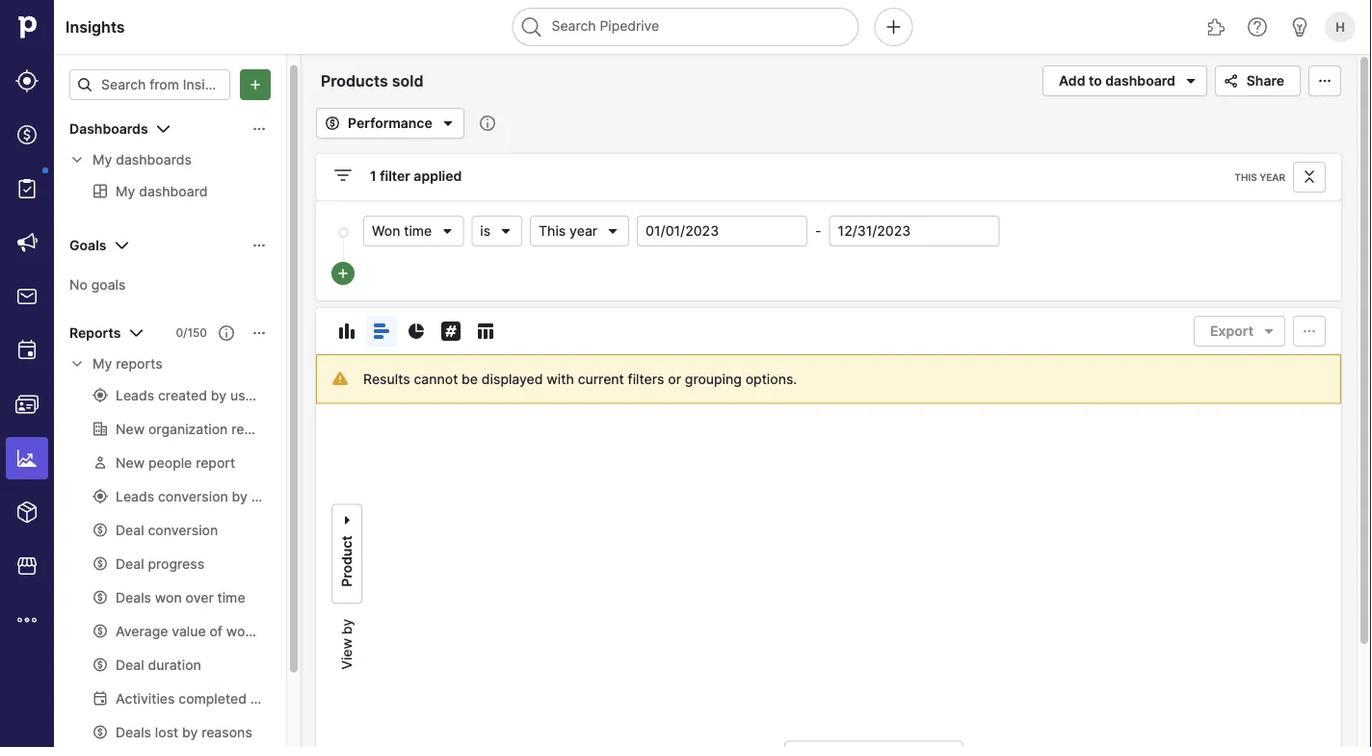 Task type: describe. For each thing, give the bounding box(es) containing it.
1 vertical spatial goals
[[91, 277, 126, 293]]

results
[[363, 371, 410, 387]]

color primary image inside performance button
[[436, 112, 459, 135]]

home image
[[13, 13, 41, 41]]

add to dashboard button
[[1042, 66, 1207, 96]]

export button
[[1194, 316, 1285, 347]]

color warning image
[[332, 371, 348, 386]]

is field
[[471, 216, 522, 247]]

dashboards button
[[54, 114, 286, 145]]

color primary image inside goals button
[[251, 238, 267, 253]]

product button
[[331, 504, 362, 604]]

color primary image inside export button
[[1257, 324, 1281, 339]]

grouping
[[685, 371, 742, 387]]

time
[[404, 223, 432, 239]]

to
[[1089, 73, 1102, 89]]

sales inbox image
[[15, 285, 39, 308]]

dashboards inside the dashboards button
[[69, 121, 148, 137]]

1 vertical spatial reports
[[116, 356, 162, 372]]

add
[[1059, 73, 1085, 89]]

deals image
[[15, 123, 39, 146]]

goals inside button
[[69, 238, 106, 254]]

color primary image inside product button
[[339, 509, 355, 532]]

0/150
[[176, 326, 207, 340]]

insights
[[66, 17, 125, 36]]

This year field
[[530, 216, 629, 247]]

2 mm/dd/yyyy text field from the left
[[829, 216, 1000, 247]]

product
[[339, 536, 355, 588]]

campaigns image
[[15, 231, 39, 254]]

1 mm/dd/yyyy text field from the left
[[637, 216, 808, 247]]

0 vertical spatial reports
[[69, 325, 121, 342]]

color primary image inside share button
[[1220, 73, 1243, 89]]

color primary image inside is popup button
[[498, 224, 514, 239]]

this year inside popup button
[[539, 223, 598, 239]]

Won time field
[[363, 216, 464, 247]]

won
[[372, 223, 400, 239]]

filters
[[628, 371, 664, 387]]

my for my dashboards
[[93, 152, 112, 168]]

quick help image
[[1246, 15, 1269, 39]]

0 vertical spatial this
[[1235, 172, 1257, 183]]

my for my reports
[[93, 356, 112, 372]]

goals button
[[54, 230, 286, 261]]

color primary image inside add to dashboard button
[[1179, 69, 1202, 93]]

insights image
[[15, 447, 39, 470]]

be
[[462, 371, 478, 387]]

color undefined image
[[15, 177, 39, 200]]

0 vertical spatial this year
[[1235, 172, 1285, 183]]

share
[[1247, 73, 1284, 89]]

contacts image
[[15, 393, 39, 416]]

1 filter applied
[[370, 168, 462, 185]]



Task type: vqa. For each thing, say whether or not it's contained in the screenshot.
Leads icon
yes



Task type: locate. For each thing, give the bounding box(es) containing it.
or
[[668, 371, 681, 387]]

1 my from the top
[[93, 152, 112, 168]]

options.
[[746, 371, 797, 387]]

more image
[[15, 609, 39, 632]]

color secondary image left my reports
[[69, 357, 85, 372]]

color secondary image for my dashboards
[[69, 152, 85, 168]]

color primary inverted image for search from insights text box
[[244, 77, 267, 93]]

year
[[1260, 172, 1285, 183], [570, 223, 598, 239]]

quick add image
[[882, 15, 905, 39]]

dashboard
[[1105, 73, 1175, 89]]

reports up my reports
[[69, 325, 121, 342]]

add to dashboard
[[1059, 73, 1175, 89]]

performance button
[[316, 108, 464, 139]]

2 my from the top
[[93, 356, 112, 372]]

is
[[480, 223, 491, 239]]

0 vertical spatial color secondary image
[[69, 152, 85, 168]]

0 vertical spatial goals
[[69, 238, 106, 254]]

applied
[[414, 168, 462, 185]]

color primary image
[[1220, 73, 1243, 89], [436, 112, 459, 135], [1298, 170, 1321, 185], [605, 224, 621, 239], [251, 238, 267, 253], [370, 320, 393, 343], [474, 320, 497, 343], [1257, 324, 1281, 339], [251, 326, 267, 341], [339, 509, 355, 532]]

dashboards
[[69, 121, 148, 137], [116, 152, 192, 168]]

my down the dashboards button at left
[[93, 152, 112, 168]]

mm/dd/yyyy text field left -
[[637, 216, 808, 247]]

0 horizontal spatial mm/dd/yyyy text field
[[637, 216, 808, 247]]

color primary image inside goals button
[[110, 234, 133, 257]]

marketplace image
[[15, 555, 39, 578]]

color primary image inside "this year" popup button
[[605, 224, 621, 239]]

1 vertical spatial this
[[539, 223, 566, 239]]

reports
[[69, 325, 121, 342], [116, 356, 162, 372]]

export
[[1210, 323, 1254, 340]]

Products sold field
[[316, 68, 452, 93]]

my dashboards
[[93, 152, 192, 168]]

1 horizontal spatial this year
[[1235, 172, 1285, 183]]

1 vertical spatial color secondary image
[[69, 357, 85, 372]]

performance
[[348, 115, 432, 132]]

my
[[93, 152, 112, 168], [93, 356, 112, 372]]

2 color secondary image from the top
[[69, 357, 85, 372]]

0 horizontal spatial this year
[[539, 223, 598, 239]]

products image
[[15, 501, 39, 524]]

1 horizontal spatial mm/dd/yyyy text field
[[829, 216, 1000, 247]]

color secondary image
[[69, 152, 85, 168], [69, 357, 85, 372]]

this year
[[1235, 172, 1285, 183], [539, 223, 598, 239]]

goals right no
[[91, 277, 126, 293]]

0 horizontal spatial year
[[570, 223, 598, 239]]

this
[[1235, 172, 1257, 183], [539, 223, 566, 239]]

menu
[[0, 0, 54, 748]]

my reports
[[93, 356, 162, 372]]

Search from Insights text field
[[69, 69, 230, 100]]

leads image
[[15, 69, 39, 93]]

color primary image inside won time popup button
[[440, 224, 455, 239]]

1 vertical spatial dashboards
[[116, 152, 192, 168]]

1 horizontal spatial color primary inverted image
[[335, 266, 351, 281]]

color secondary image for my reports
[[69, 357, 85, 372]]

h button
[[1321, 8, 1360, 46]]

no goals
[[69, 277, 126, 293]]

color primary image
[[1179, 69, 1202, 93], [1313, 73, 1336, 89], [77, 77, 93, 93], [321, 116, 344, 131], [152, 118, 175, 141], [251, 121, 267, 137], [331, 164, 355, 187], [440, 224, 455, 239], [498, 224, 514, 239], [110, 234, 133, 257], [335, 320, 358, 343], [405, 320, 428, 343], [439, 320, 463, 343], [125, 322, 148, 345], [1298, 324, 1321, 339], [219, 326, 234, 341]]

won time
[[372, 223, 432, 239]]

MM/DD/YYYY text field
[[637, 216, 808, 247], [829, 216, 1000, 247]]

1 vertical spatial year
[[570, 223, 598, 239]]

0 vertical spatial color primary inverted image
[[244, 77, 267, 93]]

0 horizontal spatial color primary inverted image
[[244, 77, 267, 93]]

by
[[339, 619, 355, 635]]

share button
[[1215, 66, 1301, 96]]

Search Pipedrive field
[[512, 8, 859, 46]]

color primary image inside performance button
[[321, 116, 344, 131]]

1 vertical spatial this year
[[539, 223, 598, 239]]

this year button
[[530, 216, 629, 247]]

h
[[1336, 19, 1345, 34]]

1 vertical spatial color primary inverted image
[[335, 266, 351, 281]]

no
[[69, 277, 88, 293]]

current
[[578, 371, 624, 387]]

my right 'activities' icon
[[93, 356, 112, 372]]

1 horizontal spatial year
[[1260, 172, 1285, 183]]

1
[[370, 168, 376, 185]]

won time button
[[363, 216, 464, 247]]

goals
[[69, 238, 106, 254], [91, 277, 126, 293]]

activities image
[[15, 339, 39, 362]]

-
[[815, 223, 822, 239]]

filter
[[380, 168, 410, 185]]

this inside popup button
[[539, 223, 566, 239]]

info image
[[480, 116, 495, 131]]

with
[[547, 371, 574, 387]]

sales assistant image
[[1288, 15, 1311, 39]]

cannot
[[414, 371, 458, 387]]

0 horizontal spatial this
[[539, 223, 566, 239]]

0 vertical spatial year
[[1260, 172, 1285, 183]]

view
[[339, 639, 355, 670]]

reports down no goals
[[116, 356, 162, 372]]

is button
[[471, 216, 522, 247]]

results cannot be displayed with current filters or grouping options.
[[363, 371, 797, 387]]

0 vertical spatial my
[[93, 152, 112, 168]]

0 vertical spatial dashboards
[[69, 121, 148, 137]]

color secondary image left the my dashboards
[[69, 152, 85, 168]]

menu item
[[0, 432, 54, 486]]

mm/dd/yyyy text field right -
[[829, 216, 1000, 247]]

displayed
[[482, 371, 543, 387]]

dashboards down the dashboards button at left
[[116, 152, 192, 168]]

color primary inverted image
[[244, 77, 267, 93], [335, 266, 351, 281]]

goals up no
[[69, 238, 106, 254]]

1 horizontal spatial this
[[1235, 172, 1257, 183]]

view by
[[339, 619, 355, 670]]

color primary inverted image for won time field
[[335, 266, 351, 281]]

dashboards up the my dashboards
[[69, 121, 148, 137]]

year inside popup button
[[570, 223, 598, 239]]

1 vertical spatial my
[[93, 356, 112, 372]]

1 color secondary image from the top
[[69, 152, 85, 168]]



